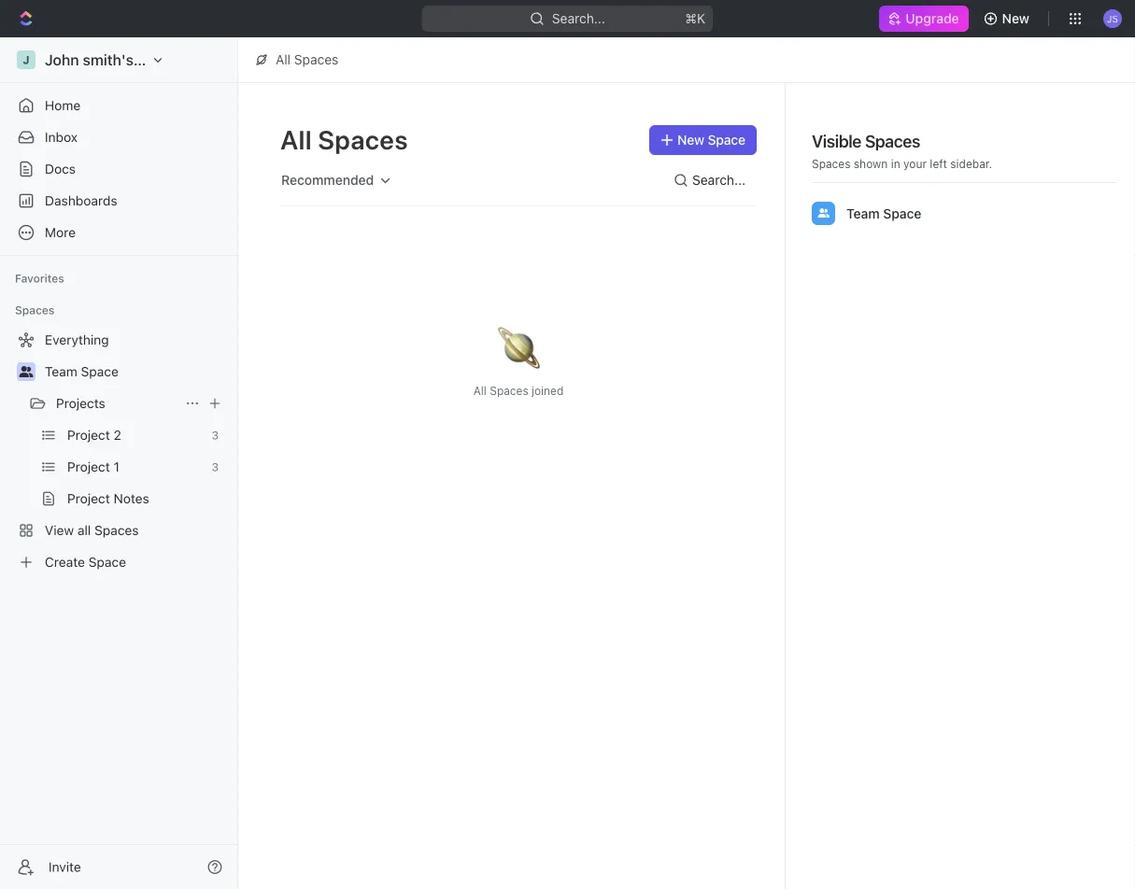 Task type: locate. For each thing, give the bounding box(es) containing it.
project inside 'link'
[[67, 427, 110, 443]]

more
[[45, 225, 76, 240]]

user group image
[[818, 208, 829, 218]]

space down everything link
[[81, 364, 119, 379]]

project 1 link
[[67, 452, 204, 482]]

1 vertical spatial team
[[45, 364, 77, 379]]

team space up projects at the top of the page
[[45, 364, 119, 379]]

1 project from the top
[[67, 427, 110, 443]]

2 vertical spatial project
[[67, 491, 110, 506]]

your
[[903, 157, 927, 170]]

tree
[[7, 325, 230, 577]]

project left 2
[[67, 427, 110, 443]]

view all spaces link
[[7, 516, 226, 546]]

0 vertical spatial search...
[[552, 11, 605, 26]]

1 horizontal spatial search...
[[692, 172, 745, 188]]

0 horizontal spatial team space
[[45, 364, 119, 379]]

new up search... button
[[677, 132, 704, 148]]

0 vertical spatial new
[[1002, 11, 1029, 26]]

1 vertical spatial new
[[677, 132, 704, 148]]

upgrade
[[906, 11, 959, 26]]

3
[[212, 429, 219, 442], [212, 461, 219, 474]]

0 horizontal spatial new
[[677, 132, 704, 148]]

sidebar navigation
[[0, 37, 242, 889]]

0 vertical spatial 3
[[212, 429, 219, 442]]

0 vertical spatial all
[[276, 52, 291, 67]]

recommended button
[[273, 164, 401, 196]]

team space
[[846, 206, 921, 221], [45, 364, 119, 379]]

new right upgrade on the right top of the page
[[1002, 11, 1029, 26]]

0 vertical spatial team space
[[846, 206, 921, 221]]

user group image
[[19, 366, 33, 377]]

new space
[[677, 132, 745, 148]]

3 up project notes link
[[212, 461, 219, 474]]

john smith's workspace
[[45, 51, 215, 69]]

0 vertical spatial project
[[67, 427, 110, 443]]

space down in
[[883, 206, 921, 221]]

1 vertical spatial 3
[[212, 461, 219, 474]]

space down view all spaces link
[[88, 554, 126, 570]]

home
[[45, 98, 81, 113]]

notes
[[114, 491, 149, 506]]

view all spaces
[[45, 523, 139, 538]]

1 vertical spatial all
[[280, 124, 312, 155]]

tree inside sidebar navigation
[[7, 325, 230, 577]]

all
[[276, 52, 291, 67], [280, 124, 312, 155], [473, 384, 487, 397]]

2 3 from the top
[[212, 461, 219, 474]]

new inside new space button
[[677, 132, 704, 148]]

team right user group icon
[[45, 364, 77, 379]]

team
[[846, 206, 880, 221], [45, 364, 77, 379]]

workspace
[[137, 51, 215, 69]]

new for new space
[[677, 132, 704, 148]]

project up view all spaces
[[67, 491, 110, 506]]

create space link
[[7, 547, 226, 577]]

new inside new button
[[1002, 11, 1029, 26]]

john smith's workspace, , element
[[17, 50, 35, 69]]

space
[[708, 132, 745, 148], [883, 206, 921, 221], [81, 364, 119, 379], [88, 554, 126, 570]]

2 project from the top
[[67, 459, 110, 475]]

1
[[114, 459, 119, 475]]

all spaces joined
[[473, 384, 564, 397]]

1 horizontal spatial new
[[1002, 11, 1029, 26]]

more button
[[7, 218, 230, 248]]

tree containing everything
[[7, 325, 230, 577]]

all spaces
[[276, 52, 338, 67], [280, 124, 408, 155]]

1 horizontal spatial team space
[[846, 206, 921, 221]]

0 horizontal spatial team
[[45, 364, 77, 379]]

favorites
[[15, 272, 64, 285]]

search...
[[552, 11, 605, 26], [692, 172, 745, 188]]

new
[[1002, 11, 1029, 26], [677, 132, 704, 148]]

project
[[67, 427, 110, 443], [67, 459, 110, 475], [67, 491, 110, 506]]

1 vertical spatial team space
[[45, 364, 119, 379]]

team space down in
[[846, 206, 921, 221]]

js
[[1107, 13, 1118, 24]]

spaces
[[294, 52, 338, 67], [318, 124, 408, 155], [865, 131, 920, 151], [812, 157, 851, 170], [15, 304, 55, 317], [490, 384, 528, 397], [94, 523, 139, 538]]

new for new
[[1002, 11, 1029, 26]]

1 vertical spatial search...
[[692, 172, 745, 188]]

3 project from the top
[[67, 491, 110, 506]]

space up search... button
[[708, 132, 745, 148]]

1 vertical spatial project
[[67, 459, 110, 475]]

⌘k
[[685, 11, 706, 26]]

team right user group image
[[846, 206, 880, 221]]

0 vertical spatial team
[[846, 206, 880, 221]]

j
[[23, 53, 30, 66]]

2
[[114, 427, 121, 443]]

projects link
[[56, 389, 177, 419]]

project left 1
[[67, 459, 110, 475]]

spaces inside tree
[[94, 523, 139, 538]]

3 right project 2 'link'
[[212, 429, 219, 442]]

team space inside tree
[[45, 364, 119, 379]]

1 3 from the top
[[212, 429, 219, 442]]

smith's
[[83, 51, 134, 69]]



Task type: describe. For each thing, give the bounding box(es) containing it.
john
[[45, 51, 79, 69]]

visible
[[812, 131, 861, 151]]

space inside button
[[708, 132, 745, 148]]

search... button
[[666, 165, 757, 195]]

docs link
[[7, 154, 230, 184]]

team space link
[[45, 357, 226, 387]]

project 1
[[67, 459, 119, 475]]

upgrade link
[[879, 6, 968, 32]]

0 horizontal spatial search...
[[552, 11, 605, 26]]

project notes link
[[67, 484, 226, 514]]

projects
[[56, 396, 105, 411]]

inbox
[[45, 129, 78, 145]]

js button
[[1098, 4, 1128, 34]]

create
[[45, 554, 85, 570]]

project for project 2
[[67, 427, 110, 443]]

all
[[77, 523, 91, 538]]

everything
[[45, 332, 109, 348]]

inbox link
[[7, 122, 230, 152]]

create space
[[45, 554, 126, 570]]

sidebar.
[[950, 157, 992, 170]]

project for project notes
[[67, 491, 110, 506]]

project 2
[[67, 427, 121, 443]]

3 for 2
[[212, 429, 219, 442]]

joined
[[532, 384, 564, 397]]

project 2 link
[[67, 420, 204, 450]]

left
[[930, 157, 947, 170]]

search... inside button
[[692, 172, 745, 188]]

0 vertical spatial all spaces
[[276, 52, 338, 67]]

recommended
[[281, 172, 374, 188]]

2 vertical spatial all
[[473, 384, 487, 397]]

shown
[[854, 157, 888, 170]]

home link
[[7, 91, 230, 121]]

3 for 1
[[212, 461, 219, 474]]

favorites button
[[7, 267, 72, 290]]

new space button
[[649, 125, 757, 155]]

invite
[[49, 859, 81, 875]]

dashboards link
[[7, 186, 230, 216]]

everything link
[[7, 325, 226, 355]]

project notes
[[67, 491, 149, 506]]

in
[[891, 157, 900, 170]]

dashboards
[[45, 193, 117, 208]]

1 horizontal spatial team
[[846, 206, 880, 221]]

view
[[45, 523, 74, 538]]

1 vertical spatial all spaces
[[280, 124, 408, 155]]

team inside the "team space" link
[[45, 364, 77, 379]]

new button
[[976, 4, 1041, 34]]

docs
[[45, 161, 76, 177]]

project for project 1
[[67, 459, 110, 475]]

visible spaces spaces shown in your left sidebar.
[[812, 131, 992, 170]]



Task type: vqa. For each thing, say whether or not it's contained in the screenshot.
"Dashboard" link
no



